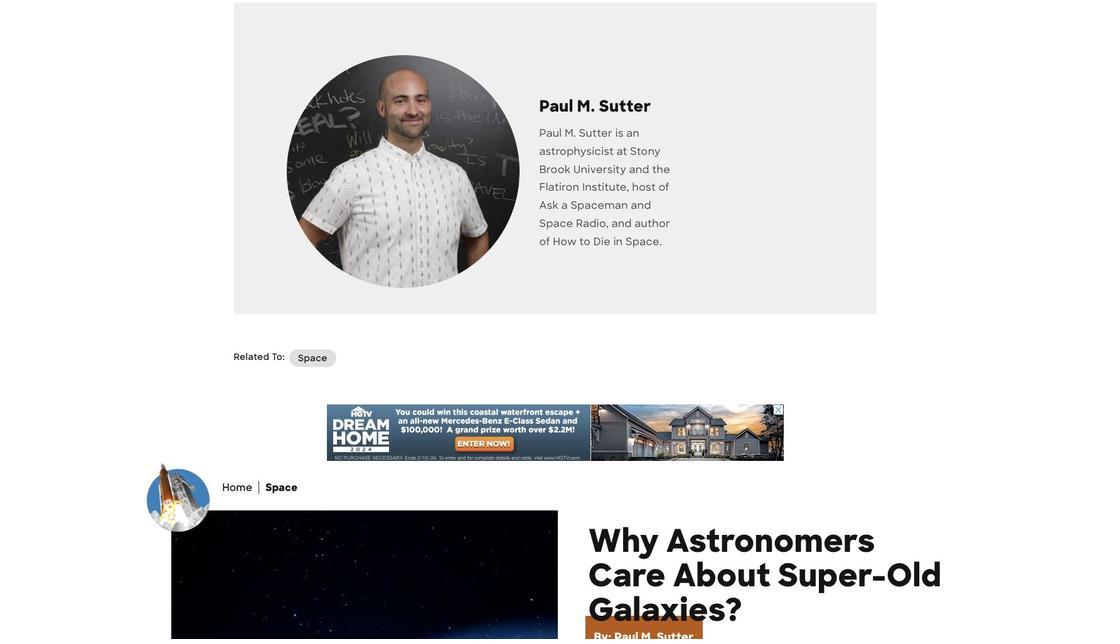 Task type: describe. For each thing, give the bounding box(es) containing it.
why
[[589, 521, 659, 562]]

institute,
[[583, 181, 630, 194]]

paul m. sutter image
[[287, 55, 520, 288]]

host
[[633, 181, 656, 194]]

paul m. sutter link
[[540, 96, 652, 117]]

why astronomers care about super-old galaxies?
[[589, 521, 942, 631]]

the
[[653, 163, 671, 176]]

paul for paul m. sutter
[[540, 96, 574, 117]]

die
[[594, 235, 611, 248]]

an
[[627, 127, 640, 140]]

paul for paul m. sutter is an astrophysicist at stony brook university and the flatiron institute, host of ask a spaceman and space radio, and author of how to die in space.
[[540, 127, 562, 140]]

old
[[887, 555, 942, 596]]

sutter for paul m. sutter is an astrophysicist at stony brook university and the flatiron institute, host of ask a spaceman and space radio, and author of how to die in space.
[[579, 127, 613, 140]]

in
[[614, 235, 623, 248]]

home link
[[216, 481, 259, 495]]

related to:
[[234, 352, 285, 363]]

home
[[222, 481, 253, 495]]

radio,
[[576, 217, 609, 230]]

1 vertical spatial of
[[540, 235, 551, 248]]

is
[[616, 127, 624, 140]]

advertisement region
[[327, 405, 784, 461]]

university
[[574, 163, 627, 176]]

2 vertical spatial and
[[612, 217, 632, 230]]

space.
[[626, 235, 662, 248]]



Task type: vqa. For each thing, say whether or not it's contained in the screenshot.
sutter to the top
yes



Task type: locate. For each thing, give the bounding box(es) containing it.
space right home link
[[266, 481, 298, 495]]

0 horizontal spatial m.
[[565, 127, 576, 140]]

and
[[629, 163, 650, 176], [631, 199, 652, 212], [612, 217, 632, 230]]

m. inside the paul m. sutter is an astrophysicist at stony brook university and the flatiron institute, host of ask a spaceman and space radio, and author of how to die in space.
[[565, 127, 576, 140]]

sutter
[[599, 96, 652, 117], [579, 127, 613, 140]]

m. for paul m. sutter is an astrophysicist at stony brook university and the flatiron institute, host of ask a spaceman and space radio, and author of how to die in space.
[[565, 127, 576, 140]]

1 vertical spatial space
[[298, 353, 328, 364]]

astrophysicist
[[540, 145, 614, 158]]

ask
[[540, 199, 559, 212]]

stony
[[631, 145, 661, 158]]

1 vertical spatial paul
[[540, 127, 562, 140]]

at
[[617, 145, 628, 158]]

space right to: on the left bottom
[[298, 353, 328, 364]]

0 vertical spatial and
[[629, 163, 650, 176]]

about
[[673, 555, 771, 596]]

astronomers
[[667, 521, 876, 562]]

super-
[[779, 555, 887, 596]]

and up the host
[[629, 163, 650, 176]]

0 vertical spatial space
[[540, 217, 574, 230]]

1 vertical spatial space link
[[259, 481, 304, 495]]

2 vertical spatial space
[[266, 481, 298, 495]]

1 vertical spatial m.
[[565, 127, 576, 140]]

1 paul from the top
[[540, 96, 574, 117]]

paul inside the paul m. sutter is an astrophysicist at stony brook university and the flatiron institute, host of ask a spaceman and space radio, and author of how to die in space.
[[540, 127, 562, 140]]

sutter up is
[[599, 96, 652, 117]]

of down "the"
[[659, 181, 670, 194]]

1 horizontal spatial m.
[[577, 96, 596, 117]]

1 vertical spatial and
[[631, 199, 652, 212]]

brook
[[540, 163, 571, 176]]

space link right home link
[[259, 481, 304, 495]]

0 vertical spatial of
[[659, 181, 670, 194]]

care
[[589, 555, 666, 596]]

m. for paul m. sutter
[[577, 96, 596, 117]]

space link right to: on the left bottom
[[289, 350, 336, 367]]

related
[[234, 352, 270, 363]]

flatiron
[[540, 181, 580, 194]]

spaceman
[[571, 199, 628, 212]]

sutter for paul m. sutter
[[599, 96, 652, 117]]

to:
[[272, 352, 285, 363]]

0 horizontal spatial of
[[540, 235, 551, 248]]

m.
[[577, 96, 596, 117], [565, 127, 576, 140]]

to
[[580, 235, 591, 248]]

galaxies?
[[589, 590, 743, 631]]

paul m. sutter
[[540, 96, 652, 117]]

0 vertical spatial paul
[[540, 96, 574, 117]]

space inside the paul m. sutter is an astrophysicist at stony brook university and the flatiron institute, host of ask a spaceman and space radio, and author of how to die in space.
[[540, 217, 574, 230]]

paul m. sutter is an astrophysicist at stony brook university and the flatiron institute, host of ask a spaceman and space radio, and author of how to die in space.
[[540, 127, 671, 248]]

space
[[540, 217, 574, 230], [298, 353, 328, 364], [266, 481, 298, 495]]

sutter inside the paul m. sutter is an astrophysicist at stony brook university and the flatiron institute, host of ask a spaceman and space radio, and author of how to die in space.
[[579, 127, 613, 140]]

0 vertical spatial m.
[[577, 96, 596, 117]]

space link
[[289, 350, 336, 367], [259, 481, 304, 495]]

space inside the space link
[[298, 353, 328, 364]]

author
[[635, 217, 671, 230]]

how
[[553, 235, 577, 248]]

1 vertical spatial sutter
[[579, 127, 613, 140]]

0 vertical spatial space link
[[289, 350, 336, 367]]

1 horizontal spatial of
[[659, 181, 670, 194]]

of left 'how'
[[540, 235, 551, 248]]

paul
[[540, 96, 574, 117], [540, 127, 562, 140]]

0 vertical spatial sutter
[[599, 96, 652, 117]]

a
[[562, 199, 568, 212]]

space down ask
[[540, 217, 574, 230]]

sutter left is
[[579, 127, 613, 140]]

and down the host
[[631, 199, 652, 212]]

and up "in"
[[612, 217, 632, 230]]

of
[[659, 181, 670, 194], [540, 235, 551, 248]]

2 paul from the top
[[540, 127, 562, 140]]



